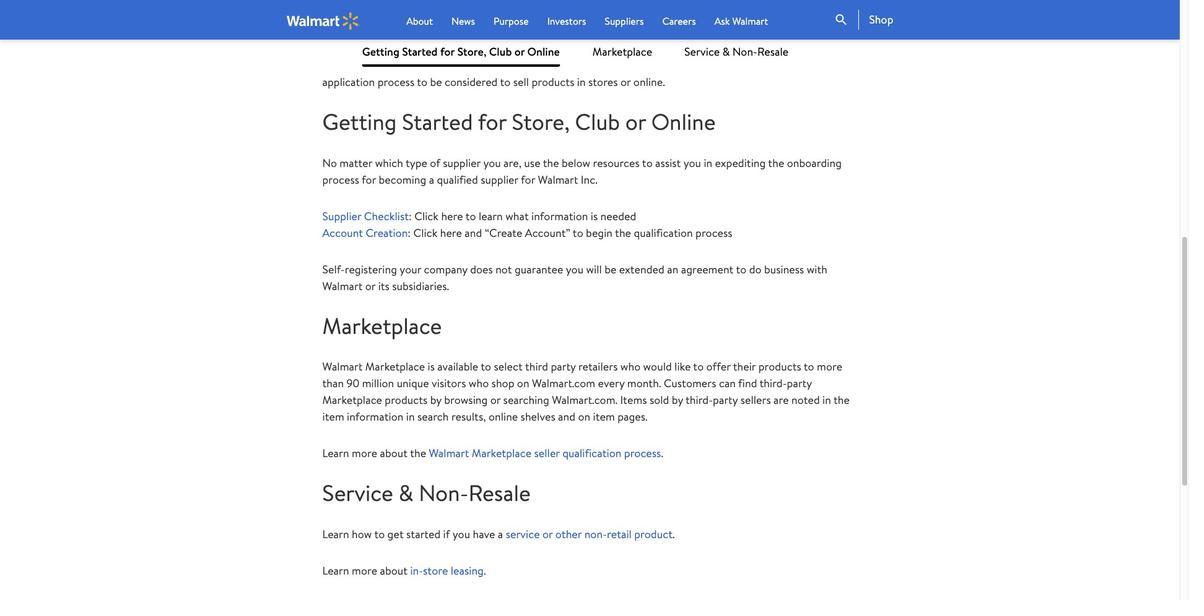Task type: describe. For each thing, give the bounding box(es) containing it.
learn for learn more about the
[[322, 446, 349, 462]]

or up sell
[[515, 44, 525, 59]]

stores
[[588, 74, 618, 90]]

marketplace down 90
[[322, 393, 382, 408]]

marketplace down make
[[593, 44, 652, 59]]

considered
[[445, 74, 498, 90]]

you left fit.
[[445, 58, 462, 73]]

application
[[322, 74, 375, 90]]

learn for learn more about
[[322, 564, 349, 579]]

to down where
[[417, 74, 428, 90]]

results,
[[452, 410, 486, 425]]

or inside self-registering your company does not guarantee you will be extended an agreement to do business with walmart or its subsidiaries.
[[365, 279, 376, 294]]

than
[[322, 376, 344, 392]]

walmart right ask
[[733, 14, 768, 28]]

searching
[[503, 393, 549, 408]]

1 vertical spatial how
[[352, 527, 372, 543]]

2 by from the left
[[672, 393, 683, 408]]

1 vertical spatial who
[[469, 376, 489, 392]]

fit.
[[465, 58, 478, 73]]

in up stores
[[606, 58, 614, 73]]

in inside no matter which type of supplier you are, use the below resources to assist you in expediting the onboarding process for becoming a qualified supplier for walmart inc.
[[704, 155, 713, 171]]

or down online.
[[626, 107, 646, 138]]

supplier
[[322, 209, 362, 224]]

0 horizontal spatial service
[[322, 478, 393, 509]]

1 vertical spatial getting started for store, club or online
[[322, 107, 716, 138]]

2 started from the top
[[402, 107, 473, 138]]

walmart.com.
[[552, 393, 618, 408]]

for down considered
[[478, 107, 507, 138]]

1 vertical spatial click
[[414, 225, 438, 241]]

products down purpose
[[511, 41, 554, 56]]

walmart.com
[[532, 376, 595, 392]]

in-
[[410, 564, 423, 579]]

different
[[774, 41, 817, 56]]

needed
[[601, 209, 636, 224]]

do
[[749, 262, 762, 277]]

started inside getting started for store, club or online link
[[402, 44, 438, 59]]

1 vertical spatial store,
[[512, 107, 570, 138]]

walmart down results,
[[429, 446, 469, 462]]

below
[[562, 155, 590, 171]]

worldwide.
[[322, 41, 374, 56]]

third
[[525, 359, 548, 375]]

account"
[[525, 225, 570, 241]]

for down multiple
[[440, 44, 455, 59]]

non-
[[585, 527, 607, 543]]

checklist
[[364, 209, 409, 224]]

marketplace down its
[[322, 311, 442, 342]]

are,
[[504, 155, 522, 171]]

process down pages.
[[624, 446, 661, 462]]

you right if
[[453, 527, 470, 543]]

where
[[412, 58, 442, 73]]

extended
[[619, 262, 665, 277]]

service or other non-retail product link
[[506, 527, 673, 543]]

select
[[494, 359, 523, 375]]

is inside supplier checklist : click here to learn what information is needed account creation : click here and "create account" to begin the qualification process
[[591, 209, 598, 224]]

if
[[481, 58, 488, 73]]

to left get
[[374, 527, 385, 543]]

1 vertical spatial :
[[408, 225, 411, 241]]

shop
[[869, 12, 894, 27]]

sell
[[513, 74, 529, 90]]

supplier checklist : click here to learn what information is needed account creation : click here and "create account" to begin the qualification process
[[322, 209, 733, 241]]

to left select
[[481, 359, 491, 375]]

business inside our suppliers fit into multiple categories, and together, they make up a pool of over 100,000 businesses worldwide. they're how we provide the products our customers want and need. check out the different types of suppliers to see where you fit. if your business is located in the united states, we ask you to complete our application process to be considered to sell products in stores or online.
[[515, 58, 555, 73]]

process inside supplier checklist : click here to learn what information is needed account creation : click here and "create account" to begin the qualification process
[[696, 225, 733, 241]]

self-
[[322, 262, 345, 277]]

more for walmart marketplace is available to select third party retailers who would like to offer their products to more than 90 million unique visitors who shop on walmart.com every month. customers can find third-party marketplace products by browsing or searching walmart.com. items sold by third-party sellers are noted in the item information in search results, online shelves and on item pages.
[[352, 446, 377, 462]]

visitors
[[432, 376, 466, 392]]

can
[[719, 376, 736, 392]]

walmart marketplace is available to select third party retailers who would like to offer their products to more than 90 million unique visitors who shop on walmart.com every month. customers can find third-party marketplace products by browsing or searching walmart.com. items sold by third-party sellers are noted in the item information in search results, online shelves and on item pages.
[[322, 359, 850, 425]]

and up the united on the top right
[[654, 41, 672, 56]]

make
[[613, 24, 639, 40]]

getting started for store, club or online link
[[362, 37, 561, 67]]

for down use
[[521, 172, 535, 187]]

you left are,
[[483, 155, 501, 171]]

which
[[375, 155, 403, 171]]

2 horizontal spatial of
[[688, 24, 698, 40]]

pool
[[664, 24, 685, 40]]

0 horizontal spatial third-
[[686, 393, 713, 408]]

guarantee
[[515, 262, 563, 277]]

service & non-resale link
[[685, 37, 789, 67]]

purpose button
[[494, 14, 529, 28]]

to inside no matter which type of supplier you are, use the below resources to assist you in expediting the onboarding process for becoming a qualified supplier for walmart inc.
[[642, 155, 653, 171]]

to right like
[[693, 359, 704, 375]]

qualification inside supplier checklist : click here to learn what information is needed account creation : click here and "create account" to begin the qualification process
[[634, 225, 693, 241]]

up
[[642, 24, 654, 40]]

process inside our suppliers fit into multiple categories, and together, they make up a pool of over 100,000 businesses worldwide. they're how we provide the products our customers want and need. check out the different types of suppliers to see where you fit. if your business is located in the united states, we ask you to complete our application process to be considered to sell products in stores or online.
[[378, 74, 415, 90]]

you right assist
[[684, 155, 701, 171]]

becoming
[[379, 172, 426, 187]]

home image
[[287, 12, 360, 29]]

account
[[322, 225, 363, 241]]

a inside our suppliers fit into multiple categories, and together, they make up a pool of over 100,000 businesses worldwide. they're how we provide the products our customers want and need. check out the different types of suppliers to see where you fit. if your business is located in the united states, we ask you to complete our application process to be considered to sell products in stores or online.
[[656, 24, 661, 40]]

0 horizontal spatial online
[[528, 44, 560, 59]]

1 horizontal spatial party
[[713, 393, 738, 408]]

onboarding
[[787, 155, 842, 171]]

1 vertical spatial suppliers
[[335, 58, 378, 73]]

1 vertical spatial getting
[[322, 107, 397, 138]]

ask walmart link
[[715, 14, 768, 28]]

1 horizontal spatial service
[[685, 44, 720, 59]]

in right noted
[[823, 393, 831, 408]]

1 vertical spatial supplier
[[481, 172, 519, 187]]

offer
[[707, 359, 731, 375]]

suppliers button
[[605, 14, 644, 28]]

and left together,
[[522, 24, 540, 40]]

multiple
[[424, 24, 464, 40]]

in down "located"
[[577, 74, 586, 90]]

0 vertical spatial getting started for store, club or online
[[362, 44, 560, 59]]

seller
[[534, 446, 560, 462]]

see
[[394, 58, 410, 73]]

account creation link
[[322, 225, 408, 241]]

0 vertical spatial party
[[551, 359, 576, 375]]

suppliers
[[605, 14, 644, 28]]

need.
[[674, 41, 700, 56]]

they're
[[376, 41, 412, 56]]

0 vertical spatial :
[[409, 209, 412, 224]]

pages.
[[618, 410, 648, 425]]

its
[[378, 279, 390, 294]]

with
[[807, 262, 828, 277]]

qualified
[[437, 172, 478, 187]]

and inside supplier checklist : click here to learn what information is needed account creation : click here and "create account" to begin the qualification process
[[465, 225, 482, 241]]

learn how to get started if you have a service or other non-retail product .
[[322, 527, 675, 543]]

more inside walmart marketplace is available to select third party retailers who would like to offer their products to more than 90 million unique visitors who shop on walmart.com every month. customers can find third-party marketplace products by browsing or searching walmart.com. items sold by third-party sellers are noted in the item information in search results, online shelves and on item pages.
[[817, 359, 843, 375]]

they
[[589, 24, 611, 40]]

0 vertical spatial supplier
[[443, 155, 481, 171]]

categories,
[[466, 24, 519, 40]]

ask walmart
[[715, 14, 768, 28]]

walmart inside no matter which type of supplier you are, use the below resources to assist you in expediting the onboarding process for becoming a qualified supplier for walmart inc.
[[538, 172, 578, 187]]

0 vertical spatial who
[[621, 359, 641, 375]]

to left "complete"
[[760, 58, 771, 73]]

walmart inside self-registering your company does not guarantee you will be extended an agreement to do business with walmart or its subsidiaries.
[[322, 279, 363, 294]]

store
[[423, 564, 448, 579]]

1 vertical spatial .
[[673, 527, 675, 543]]

1 vertical spatial qualification
[[563, 446, 622, 462]]

check
[[703, 41, 734, 56]]

0 vertical spatial suppliers
[[344, 24, 387, 40]]

walmart inside walmart marketplace is available to select third party retailers who would like to offer their products to more than 90 million unique visitors who shop on walmart.com every month. customers can find third-party marketplace products by browsing or searching walmart.com. items sold by third-party sellers are noted in the item information in search results, online shelves and on item pages.
[[322, 359, 363, 375]]

1 vertical spatial party
[[787, 376, 812, 392]]

complete
[[773, 58, 819, 73]]

0 vertical spatial getting
[[362, 44, 399, 59]]

not
[[496, 262, 512, 277]]

shop
[[492, 376, 514, 392]]

or inside walmart marketplace is available to select third party retailers who would like to offer their products to more than 90 million unique visitors who shop on walmart.com every month. customers can find third-party marketplace products by browsing or searching walmart.com. items sold by third-party sellers are noted in the item information in search results, online shelves and on item pages.
[[490, 393, 501, 408]]

0 horizontal spatial .
[[484, 564, 486, 579]]

registering
[[345, 262, 397, 277]]

an
[[667, 262, 679, 277]]

1 vertical spatial &
[[399, 478, 414, 509]]

& inside service & non-resale link
[[723, 44, 730, 59]]

1 horizontal spatial we
[[706, 58, 720, 73]]

products down unique
[[385, 393, 428, 408]]

0 vertical spatial our
[[557, 41, 573, 56]]

purpose
[[494, 14, 529, 28]]

be inside our suppliers fit into multiple categories, and together, they make up a pool of over 100,000 businesses worldwide. they're how we provide the products our customers want and need. check out the different types of suppliers to see where you fit. if your business is located in the united states, we ask you to complete our application process to be considered to sell products in stores or online.
[[430, 74, 442, 90]]

your inside self-registering your company does not guarantee you will be extended an agreement to do business with walmart or its subsidiaries.
[[400, 262, 421, 277]]

begin
[[586, 225, 613, 241]]

1 horizontal spatial online
[[652, 107, 716, 138]]

other
[[556, 527, 582, 543]]



Task type: locate. For each thing, give the bounding box(es) containing it.
retail
[[607, 527, 632, 543]]

shelves
[[521, 410, 556, 425]]

supplier
[[443, 155, 481, 171], [481, 172, 519, 187]]

1 by from the left
[[430, 393, 442, 408]]

1 vertical spatial is
[[591, 209, 598, 224]]

qualification
[[634, 225, 693, 241], [563, 446, 622, 462]]

sold
[[650, 393, 669, 408]]

of up need.
[[688, 24, 698, 40]]

0 vertical spatial search
[[834, 12, 849, 27]]

information inside walmart marketplace is available to select third party retailers who would like to offer their products to more than 90 million unique visitors who shop on walmart.com every month. customers can find third-party marketplace products by browsing or searching walmart.com. items sold by third-party sellers are noted in the item information in search results, online shelves and on item pages.
[[347, 410, 404, 425]]

more for learn how to get started if you have a
[[352, 564, 377, 579]]

have
[[473, 527, 495, 543]]

3 learn from the top
[[322, 564, 349, 579]]

to up noted
[[804, 359, 814, 375]]

walmart down self-
[[322, 279, 363, 294]]

2 horizontal spatial .
[[673, 527, 675, 543]]

if
[[443, 527, 450, 543]]

service & non-resale up "started"
[[322, 478, 531, 509]]

click right checklist
[[415, 209, 439, 224]]

qualification up an at top right
[[634, 225, 693, 241]]

every
[[598, 376, 625, 392]]

1 learn from the top
[[322, 446, 349, 462]]

how left get
[[352, 527, 372, 543]]

and down learn
[[465, 225, 482, 241]]

service & non-resale down 100,000
[[685, 44, 789, 59]]

self-registering your company does not guarantee you will be extended an agreement to do business with walmart or its subsidiaries.
[[322, 262, 828, 294]]

store, inside getting started for store, club or online link
[[457, 44, 487, 59]]

to left see
[[380, 58, 391, 73]]

a right have
[[498, 527, 503, 543]]

of down worldwide.
[[322, 58, 333, 73]]

are
[[774, 393, 789, 408]]

sellers
[[741, 393, 771, 408]]

the inside walmart marketplace is available to select third party retailers who would like to offer their products to more than 90 million unique visitors who shop on walmart.com every month. customers can find third-party marketplace products by browsing or searching walmart.com. items sold by third-party sellers are noted in the item information in search results, online shelves and on item pages.
[[834, 393, 850, 408]]

1 vertical spatial online
[[652, 107, 716, 138]]

0 horizontal spatial is
[[428, 359, 435, 375]]

1 item from the left
[[322, 410, 344, 425]]

1 horizontal spatial of
[[430, 155, 440, 171]]

suppliers up worldwide.
[[344, 24, 387, 40]]

0 horizontal spatial information
[[347, 410, 404, 425]]

business up sell
[[515, 58, 555, 73]]

service down over
[[685, 44, 720, 59]]

here
[[441, 209, 463, 224], [440, 225, 462, 241]]

about button
[[406, 14, 433, 28]]

information down million
[[347, 410, 404, 425]]

we down multiple
[[437, 41, 451, 56]]

in-store leasing link
[[410, 564, 484, 579]]

. down sold
[[661, 446, 664, 462]]

about for in-
[[380, 564, 408, 579]]

is up visitors
[[428, 359, 435, 375]]

0 vertical spatial non-
[[733, 44, 758, 59]]

1 vertical spatial of
[[322, 58, 333, 73]]

0 vertical spatial store,
[[457, 44, 487, 59]]

item down than
[[322, 410, 344, 425]]

1 horizontal spatial club
[[575, 107, 620, 138]]

store,
[[457, 44, 487, 59], [512, 107, 570, 138]]

our
[[322, 24, 341, 40]]

here up company
[[440, 225, 462, 241]]

0 vertical spatial be
[[430, 74, 442, 90]]

0 vertical spatial about
[[380, 446, 408, 462]]

0 horizontal spatial club
[[489, 44, 512, 59]]

1 horizontal spatial a
[[498, 527, 503, 543]]

in down unique
[[406, 410, 415, 425]]

you inside self-registering your company does not guarantee you will be extended an agreement to do business with walmart or its subsidiaries.
[[566, 262, 584, 277]]

items
[[620, 393, 647, 408]]

qualification right seller
[[563, 446, 622, 462]]

the
[[492, 41, 509, 56], [755, 41, 771, 56], [617, 58, 633, 73], [543, 155, 559, 171], [768, 155, 785, 171], [615, 225, 631, 241], [834, 393, 850, 408], [410, 446, 426, 462]]

learn for learn how to get started if you have a
[[322, 527, 349, 543]]

customers
[[664, 376, 717, 392]]

your up subsidiaries.
[[400, 262, 421, 277]]

1 vertical spatial a
[[429, 172, 434, 187]]

party
[[551, 359, 576, 375], [787, 376, 812, 392], [713, 393, 738, 408]]

be inside self-registering your company does not guarantee you will be extended an agreement to do business with walmart or its subsidiaries.
[[605, 262, 617, 277]]

products right sell
[[532, 74, 575, 90]]

started down into
[[402, 44, 438, 59]]

you down out
[[740, 58, 758, 73]]

third- up the are
[[760, 376, 787, 392]]

be down where
[[430, 74, 442, 90]]

started
[[406, 527, 441, 543]]

. right retail
[[673, 527, 675, 543]]

2 horizontal spatial is
[[591, 209, 598, 224]]

our down together,
[[557, 41, 573, 56]]

store, up use
[[512, 107, 570, 138]]

1 horizontal spatial information
[[532, 209, 588, 224]]

month.
[[627, 376, 661, 392]]

is left "located"
[[557, 58, 565, 73]]

businesses
[[767, 24, 817, 40]]

to left learn
[[466, 209, 476, 224]]

1 horizontal spatial search
[[834, 12, 849, 27]]

store, down categories,
[[457, 44, 487, 59]]

0 horizontal spatial a
[[429, 172, 434, 187]]

learn
[[479, 209, 503, 224]]

item down the walmart.com.
[[593, 410, 615, 425]]

1 vertical spatial business
[[764, 262, 804, 277]]

0 vertical spatial of
[[688, 24, 698, 40]]

walmart up than
[[322, 359, 363, 375]]

1 vertical spatial here
[[440, 225, 462, 241]]

retailers
[[579, 359, 618, 375]]

party up noted
[[787, 376, 812, 392]]

1 horizontal spatial store,
[[512, 107, 570, 138]]

who up month.
[[621, 359, 641, 375]]

1 horizontal spatial .
[[661, 446, 664, 462]]

or left other on the bottom left
[[543, 527, 553, 543]]

0 horizontal spatial non-
[[419, 478, 469, 509]]

0 horizontal spatial service & non-resale
[[322, 478, 531, 509]]

products up the are
[[759, 359, 801, 375]]

1 vertical spatial more
[[352, 446, 377, 462]]

2 learn from the top
[[322, 527, 349, 543]]

0 vertical spatial how
[[415, 41, 435, 56]]

1 started from the top
[[402, 44, 438, 59]]

1 horizontal spatial how
[[415, 41, 435, 56]]

2 vertical spatial learn
[[322, 564, 349, 579]]

how inside our suppliers fit into multiple categories, and together, they make up a pool of over 100,000 businesses worldwide. they're how we provide the products our customers want and need. check out the different types of suppliers to see where you fit. if your business is located in the united states, we ask you to complete our application process to be considered to sell products in stores or online.
[[415, 41, 435, 56]]

no
[[322, 155, 337, 171]]

information up account"
[[532, 209, 588, 224]]

service & non-resale
[[685, 44, 789, 59], [322, 478, 531, 509]]

resale down "learn more about the walmart marketplace seller qualification process ."
[[469, 478, 531, 509]]

0 horizontal spatial search
[[418, 410, 449, 425]]

third- down customers
[[686, 393, 713, 408]]

process
[[378, 74, 415, 90], [322, 172, 359, 187], [696, 225, 733, 241], [624, 446, 661, 462]]

0 horizontal spatial by
[[430, 393, 442, 408]]

0 vertical spatial click
[[415, 209, 439, 224]]

2 vertical spatial of
[[430, 155, 440, 171]]

use
[[524, 155, 541, 171]]

1 horizontal spatial who
[[621, 359, 641, 375]]

&
[[723, 44, 730, 59], [399, 478, 414, 509]]

club
[[489, 44, 512, 59], [575, 107, 620, 138]]

1 vertical spatial started
[[402, 107, 473, 138]]

0 horizontal spatial on
[[517, 376, 529, 392]]

walmart down the 'below' at the top of page
[[538, 172, 578, 187]]

.
[[661, 446, 664, 462], [673, 527, 675, 543], [484, 564, 486, 579]]

0 vertical spatial is
[[557, 58, 565, 73]]

non-
[[733, 44, 758, 59], [419, 478, 469, 509]]

1 horizontal spatial business
[[764, 262, 804, 277]]

provide
[[454, 41, 490, 56]]

1 vertical spatial about
[[380, 564, 408, 579]]

0 vertical spatial your
[[490, 58, 512, 73]]

marketplace
[[593, 44, 652, 59], [322, 311, 442, 342], [365, 359, 425, 375], [322, 393, 382, 408], [472, 446, 532, 462]]

process up agreement
[[696, 225, 733, 241]]

suppliers up the application at left top
[[335, 58, 378, 73]]

to inside self-registering your company does not guarantee you will be extended an agreement to do business with walmart or its subsidiaries.
[[736, 262, 747, 277]]

news button
[[452, 14, 475, 28]]

on up searching at bottom left
[[517, 376, 529, 392]]

process inside no matter which type of supplier you are, use the below resources to assist you in expediting the onboarding process for becoming a qualified supplier for walmart inc.
[[322, 172, 359, 187]]

information inside supplier checklist : click here to learn what information is needed account creation : click here and "create account" to begin the qualification process
[[532, 209, 588, 224]]

1 vertical spatial resale
[[469, 478, 531, 509]]

product
[[635, 527, 673, 543]]

marketplace down online
[[472, 446, 532, 462]]

investors button
[[547, 14, 586, 28]]

like
[[675, 359, 691, 375]]

: down checklist
[[408, 225, 411, 241]]

. down have
[[484, 564, 486, 579]]

service
[[506, 527, 540, 543]]

2 horizontal spatial a
[[656, 24, 661, 40]]

on down the walmart.com.
[[578, 410, 591, 425]]

non- up if
[[419, 478, 469, 509]]

0 vertical spatial here
[[441, 209, 463, 224]]

company
[[424, 262, 468, 277]]

0 vertical spatial .
[[661, 446, 664, 462]]

0 vertical spatial information
[[532, 209, 588, 224]]

our suppliers fit into multiple categories, and together, they make up a pool of over 100,000 businesses worldwide. they're how we provide the products our customers want and need. check out the different types of suppliers to see where you fit. if your business is located in the united states, we ask you to complete our application process to be considered to sell products in stores or online.
[[322, 24, 846, 90]]

and
[[522, 24, 540, 40], [654, 41, 672, 56], [465, 225, 482, 241], [558, 410, 576, 425]]

supplier up qualified
[[443, 155, 481, 171]]

and inside walmart marketplace is available to select third party retailers who would like to offer their products to more than 90 million unique visitors who shop on walmart.com every month. customers can find third-party marketplace products by browsing or searching walmart.com. items sold by third-party sellers are noted in the item information in search results, online shelves and on item pages.
[[558, 410, 576, 425]]

how up where
[[415, 41, 435, 56]]

1 vertical spatial our
[[822, 58, 838, 73]]

available
[[438, 359, 478, 375]]

search up types
[[834, 12, 849, 27]]

subsidiaries.
[[392, 279, 449, 294]]

1 vertical spatial service
[[322, 478, 393, 509]]

1 about from the top
[[380, 446, 408, 462]]

1 vertical spatial learn
[[322, 527, 349, 543]]

getting started for store, club or online down sell
[[322, 107, 716, 138]]

about for the
[[380, 446, 408, 462]]

2 vertical spatial a
[[498, 527, 503, 543]]

about
[[406, 14, 433, 28]]

1 horizontal spatial our
[[822, 58, 838, 73]]

to left begin
[[573, 225, 583, 241]]

0 vertical spatial learn
[[322, 446, 349, 462]]

unique
[[397, 376, 429, 392]]

of right "type"
[[430, 155, 440, 171]]

you
[[445, 58, 462, 73], [740, 58, 758, 73], [483, 155, 501, 171], [684, 155, 701, 171], [566, 262, 584, 277], [453, 527, 470, 543]]

out
[[737, 41, 753, 56]]

service up get
[[322, 478, 393, 509]]

1 vertical spatial service & non-resale
[[322, 478, 531, 509]]

online
[[489, 410, 518, 425]]

expediting
[[715, 155, 766, 171]]

your inside our suppliers fit into multiple categories, and together, they make up a pool of over 100,000 businesses worldwide. they're how we provide the products our customers want and need. check out the different types of suppliers to see where you fit. if your business is located in the united states, we ask you to complete our application process to be considered to sell products in stores or online.
[[490, 58, 512, 73]]

agreement
[[681, 262, 734, 277]]

careers
[[663, 14, 696, 28]]

0 horizontal spatial of
[[322, 58, 333, 73]]

1 vertical spatial third-
[[686, 393, 713, 408]]

about
[[380, 446, 408, 462], [380, 564, 408, 579]]

0 horizontal spatial our
[[557, 41, 573, 56]]

click right creation
[[414, 225, 438, 241]]

started up "type"
[[402, 107, 473, 138]]

0 vertical spatial resale
[[758, 44, 789, 59]]

creation
[[366, 225, 408, 241]]

0 horizontal spatial we
[[437, 41, 451, 56]]

the inside supplier checklist : click here to learn what information is needed account creation : click here and "create account" to begin the qualification process
[[615, 225, 631, 241]]

90
[[347, 376, 360, 392]]

1 horizontal spatial resale
[[758, 44, 789, 59]]

online
[[528, 44, 560, 59], [652, 107, 716, 138]]

is
[[557, 58, 565, 73], [591, 209, 598, 224], [428, 359, 435, 375]]

leasing
[[451, 564, 484, 579]]

1 horizontal spatial your
[[490, 58, 512, 73]]

a inside no matter which type of supplier you are, use the below resources to assist you in expediting the onboarding process for becoming a qualified supplier for walmart inc.
[[429, 172, 434, 187]]

"create
[[485, 225, 523, 241]]

0 vertical spatial service
[[685, 44, 720, 59]]

search inside walmart marketplace is available to select third party retailers who would like to offer their products to more than 90 million unique visitors who shop on walmart.com every month. customers can find third-party marketplace products by browsing or searching walmart.com. items sold by third-party sellers are noted in the item information in search results, online shelves and on item pages.
[[418, 410, 449, 425]]

1 horizontal spatial third-
[[760, 376, 787, 392]]

does
[[470, 262, 493, 277]]

& up get
[[399, 478, 414, 509]]

business inside self-registering your company does not guarantee you will be extended an agreement to do business with walmart or its subsidiaries.
[[764, 262, 804, 277]]

process down the no
[[322, 172, 359, 187]]

over
[[701, 24, 722, 40]]

2 about from the top
[[380, 564, 408, 579]]

1 horizontal spatial on
[[578, 410, 591, 425]]

club inside getting started for store, club or online link
[[489, 44, 512, 59]]

is inside our suppliers fit into multiple categories, and together, they make up a pool of over 100,000 businesses worldwide. they're how we provide the products our customers want and need. check out the different types of suppliers to see where you fit. if your business is located in the united states, we ask you to complete our application process to be considered to sell products in stores or online.
[[557, 58, 565, 73]]

you left will
[[566, 262, 584, 277]]

a right up
[[656, 24, 661, 40]]

by down visitors
[[430, 393, 442, 408]]

0 horizontal spatial be
[[430, 74, 442, 90]]

find
[[738, 376, 757, 392]]

what
[[506, 209, 529, 224]]

learn more about in-store leasing .
[[322, 564, 486, 579]]

a
[[656, 24, 661, 40], [429, 172, 434, 187], [498, 527, 503, 543]]

in
[[606, 58, 614, 73], [577, 74, 586, 90], [704, 155, 713, 171], [823, 393, 831, 408], [406, 410, 415, 425]]

marketplace link
[[593, 37, 652, 67]]

0 vertical spatial service & non-resale
[[685, 44, 789, 59]]

0 vertical spatial started
[[402, 44, 438, 59]]

2 vertical spatial is
[[428, 359, 435, 375]]

0 vertical spatial a
[[656, 24, 661, 40]]

1 vertical spatial be
[[605, 262, 617, 277]]

or inside our suppliers fit into multiple categories, and together, they make up a pool of over 100,000 businesses worldwide. they're how we provide the products our customers want and need. check out the different types of suppliers to see where you fit. if your business is located in the united states, we ask you to complete our application process to be considered to sell products in stores or online.
[[621, 74, 631, 90]]

2 item from the left
[[593, 410, 615, 425]]

2 vertical spatial more
[[352, 564, 377, 579]]

: down becoming on the top left
[[409, 209, 412, 224]]

& left out
[[723, 44, 730, 59]]

or left its
[[365, 279, 376, 294]]

0 vertical spatial online
[[528, 44, 560, 59]]

getting up matter
[[322, 107, 397, 138]]

0 vertical spatial on
[[517, 376, 529, 392]]

inc.
[[581, 172, 598, 187]]

we left ask
[[706, 58, 720, 73]]

0 horizontal spatial resale
[[469, 478, 531, 509]]

non- down 100,000
[[733, 44, 758, 59]]

club down categories,
[[489, 44, 512, 59]]

a left qualified
[[429, 172, 434, 187]]

2 vertical spatial .
[[484, 564, 486, 579]]

1 vertical spatial search
[[418, 410, 449, 425]]

0 horizontal spatial how
[[352, 527, 372, 543]]

party up walmart.com
[[551, 359, 576, 375]]

walmart
[[733, 14, 768, 28], [538, 172, 578, 187], [322, 279, 363, 294], [322, 359, 363, 375], [429, 446, 469, 462]]

get
[[388, 527, 404, 543]]

or down shop
[[490, 393, 501, 408]]

be right will
[[605, 262, 617, 277]]

of inside no matter which type of supplier you are, use the below resources to assist you in expediting the onboarding process for becoming a qualified supplier for walmart inc.
[[430, 155, 440, 171]]

1 vertical spatial on
[[578, 410, 591, 425]]

0 vertical spatial more
[[817, 359, 843, 375]]

suppliers
[[344, 24, 387, 40], [335, 58, 378, 73]]

ask
[[722, 58, 738, 73]]

assist
[[655, 155, 681, 171]]

and down the walmart.com.
[[558, 410, 576, 425]]

for down matter
[[362, 172, 376, 187]]

is inside walmart marketplace is available to select third party retailers who would like to offer their products to more than 90 million unique visitors who shop on walmart.com every month. customers can find third-party marketplace products by browsing or searching walmart.com. items sold by third-party sellers are noted in the item information in search results, online shelves and on item pages.
[[428, 359, 435, 375]]

1 horizontal spatial qualification
[[634, 225, 693, 241]]

0 vertical spatial club
[[489, 44, 512, 59]]

item
[[322, 410, 344, 425], [593, 410, 615, 425]]

your right if
[[490, 58, 512, 73]]

getting down fit
[[362, 44, 399, 59]]

to left sell
[[500, 74, 511, 90]]

service
[[685, 44, 720, 59], [322, 478, 393, 509]]

marketplace up million
[[365, 359, 425, 375]]

0 horizontal spatial qualification
[[563, 446, 622, 462]]

type
[[406, 155, 427, 171]]

getting started for store, club or online down multiple
[[362, 44, 560, 59]]

united
[[636, 58, 668, 73]]

resale down businesses
[[758, 44, 789, 59]]

shop link
[[859, 10, 894, 30]]



Task type: vqa. For each thing, say whether or not it's contained in the screenshot.
middle is
yes



